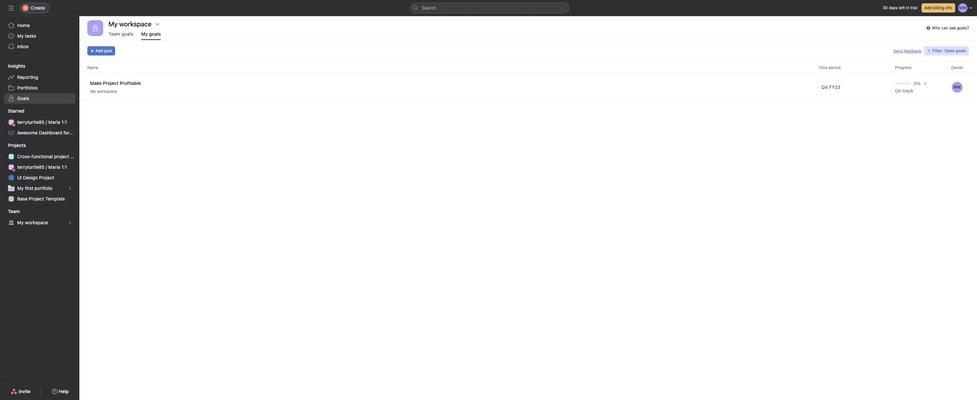 Task type: locate. For each thing, give the bounding box(es) containing it.
home
[[17, 23, 30, 28]]

2 maria from the top
[[48, 164, 60, 170]]

1 / from the top
[[46, 119, 47, 125]]

1 terryturtle85 from the top
[[17, 119, 44, 125]]

project down my first portfolio
[[29, 196, 44, 202]]

1 vertical spatial add
[[96, 48, 103, 53]]

1 vertical spatial terryturtle85 / maria 1:1 link
[[4, 162, 75, 173]]

awesome dashboard for new project link
[[4, 128, 97, 138]]

0 horizontal spatial team
[[8, 209, 20, 214]]

1 vertical spatial 1:1
[[61, 164, 67, 170]]

insights
[[8, 63, 25, 69]]

projects element
[[0, 140, 79, 206]]

portfolio
[[35, 186, 53, 191]]

maria inside projects element
[[48, 164, 60, 170]]

see details, my workspace image
[[68, 221, 72, 225]]

1:1 down project
[[61, 164, 67, 170]]

goals for team goals
[[122, 31, 133, 37]]

terryturtle85 / maria 1:1 inside starred element
[[17, 119, 67, 125]]

cross-
[[17, 154, 32, 160]]

terryturtle85 / maria 1:1
[[17, 119, 67, 125], [17, 164, 67, 170]]

terryturtle85 / maria 1:1 link up dashboard
[[4, 117, 75, 128]]

maria up awesome dashboard for new project
[[48, 119, 60, 125]]

q4
[[822, 84, 828, 90]]

search
[[422, 5, 437, 11]]

terryturtle85 inside starred element
[[17, 119, 44, 125]]

terryturtle85 / maria 1:1 link down functional
[[4, 162, 75, 173]]

0 horizontal spatial workspace
[[25, 220, 48, 226]]

1:1 inside starred element
[[61, 119, 67, 125]]

create button
[[20, 3, 49, 13]]

my for my tasks
[[17, 33, 24, 39]]

my inside "global" element
[[17, 33, 24, 39]]

insights element
[[0, 60, 79, 105]]

my left first
[[17, 186, 24, 191]]

goals right open
[[956, 48, 967, 53]]

who
[[932, 25, 941, 30]]

/ up dashboard
[[46, 119, 47, 125]]

create
[[31, 5, 45, 11]]

goal
[[104, 48, 112, 53]]

1:1 inside projects element
[[61, 164, 67, 170]]

/ inside starred element
[[46, 119, 47, 125]]

0 vertical spatial workspace
[[97, 89, 117, 94]]

help button
[[48, 386, 73, 398]]

teams element
[[0, 206, 79, 230]]

1 vertical spatial terryturtle85
[[17, 164, 44, 170]]

first
[[25, 186, 33, 191]]

template
[[45, 196, 65, 202]]

terryturtle85 / maria 1:1 for second terryturtle85 / maria 1:1 link from the top
[[17, 164, 67, 170]]

team up goal
[[109, 31, 120, 37]]

terryturtle85 inside projects element
[[17, 164, 44, 170]]

0%
[[914, 81, 921, 86]]

goals down my workspace
[[122, 31, 133, 37]]

on track
[[895, 88, 914, 94]]

/ down cross-functional project plan
[[46, 164, 47, 170]]

my down team dropdown button
[[17, 220, 24, 226]]

1:1 for second terryturtle85 / maria 1:1 link from the bottom of the page
[[61, 119, 67, 125]]

terryturtle85 / maria 1:1 down cross-functional project plan link
[[17, 164, 67, 170]]

my inside the make project profitable my workspace
[[90, 89, 96, 94]]

terryturtle85 / maria 1:1 link
[[4, 117, 75, 128], [4, 162, 75, 173]]

1:1 up for
[[61, 119, 67, 125]]

new
[[71, 130, 80, 136]]

1 1:1 from the top
[[61, 119, 67, 125]]

add left goal
[[96, 48, 103, 53]]

terryturtle85 / maria 1:1 up awesome dashboard for new project link
[[17, 119, 67, 125]]

1 horizontal spatial add
[[925, 5, 932, 10]]

/ inside projects element
[[46, 164, 47, 170]]

0 vertical spatial terryturtle85
[[17, 119, 44, 125]]

my inside the "teams" element
[[17, 220, 24, 226]]

team
[[109, 31, 120, 37], [8, 209, 20, 214]]

1 terryturtle85 / maria 1:1 from the top
[[17, 119, 67, 125]]

1 vertical spatial maria
[[48, 164, 60, 170]]

0 vertical spatial add
[[925, 5, 932, 10]]

terryturtle85 up design
[[17, 164, 44, 170]]

maria down cross-functional project plan
[[48, 164, 60, 170]]

team goals
[[109, 31, 133, 37]]

0 vertical spatial /
[[46, 119, 47, 125]]

cross-functional project plan
[[17, 154, 79, 160]]

1 vertical spatial /
[[46, 164, 47, 170]]

time period
[[819, 65, 841, 70]]

2 1:1 from the top
[[61, 164, 67, 170]]

add for add goal
[[96, 48, 103, 53]]

tasks
[[25, 33, 36, 39]]

left
[[899, 5, 905, 10]]

home link
[[4, 20, 75, 31]]

workspace down make project profitable link
[[97, 89, 117, 94]]

1:1
[[61, 119, 67, 125], [61, 164, 67, 170]]

portfolios
[[17, 85, 38, 91]]

my first portfolio
[[17, 186, 53, 191]]

1 vertical spatial workspace
[[25, 220, 48, 226]]

/ for second terryturtle85 / maria 1:1 link from the bottom of the page
[[46, 119, 47, 125]]

my down my workspace
[[141, 31, 148, 37]]

goals down show options image
[[149, 31, 161, 37]]

functional
[[32, 154, 53, 160]]

1 vertical spatial team
[[8, 209, 20, 214]]

workspace down base project template link on the left of the page
[[25, 220, 48, 226]]

my goals link
[[141, 31, 161, 40]]

my inside projects element
[[17, 186, 24, 191]]

my down make
[[90, 89, 96, 94]]

team goals link
[[109, 31, 133, 40]]

0 vertical spatial terryturtle85 / maria 1:1
[[17, 119, 67, 125]]

1 horizontal spatial workspace
[[97, 89, 117, 94]]

maria
[[48, 119, 60, 125], [48, 164, 60, 170]]

send feedback link
[[894, 48, 922, 54]]

0 horizontal spatial add
[[96, 48, 103, 53]]

make project profitable my workspace
[[90, 80, 141, 94]]

terryturtle85 up the awesome
[[17, 119, 44, 125]]

terryturtle85 / maria 1:1 inside projects element
[[17, 164, 67, 170]]

in
[[906, 5, 910, 10]]

add goal button
[[87, 46, 115, 56]]

goals inside "link"
[[149, 31, 161, 37]]

inbox link
[[4, 41, 75, 52]]

1 horizontal spatial goals
[[149, 31, 161, 37]]

starred button
[[0, 108, 24, 114]]

terryturtle85 for second terryturtle85 / maria 1:1 link from the bottom of the page
[[17, 119, 44, 125]]

profitable
[[120, 80, 141, 86]]

add
[[925, 5, 932, 10], [96, 48, 103, 53]]

0 vertical spatial team
[[109, 31, 120, 37]]

team button
[[0, 208, 20, 215]]

2 terryturtle85 / maria 1:1 from the top
[[17, 164, 67, 170]]

0 vertical spatial 1:1
[[61, 119, 67, 125]]

2 horizontal spatial goals
[[956, 48, 967, 53]]

1 terryturtle85 / maria 1:1 link from the top
[[4, 117, 75, 128]]

my workspace button
[[87, 88, 128, 95]]

2 terryturtle85 from the top
[[17, 164, 44, 170]]

0 vertical spatial terryturtle85 / maria 1:1 link
[[4, 117, 75, 128]]

awesome
[[17, 130, 38, 136]]

team inside dropdown button
[[8, 209, 20, 214]]

my inside "link"
[[141, 31, 148, 37]]

goals inside dropdown button
[[956, 48, 967, 53]]

open
[[945, 48, 955, 53]]

my
[[141, 31, 148, 37], [17, 33, 24, 39], [90, 89, 96, 94], [17, 186, 24, 191], [17, 220, 24, 226]]

days
[[889, 5, 898, 10]]

project up my workspace dropdown button
[[103, 80, 119, 86]]

1 horizontal spatial team
[[109, 31, 120, 37]]

team down the "base"
[[8, 209, 20, 214]]

0 vertical spatial maria
[[48, 119, 60, 125]]

add billing info
[[925, 5, 953, 10]]

1 maria from the top
[[48, 119, 60, 125]]

terryturtle85
[[17, 119, 44, 125], [17, 164, 44, 170]]

project
[[103, 80, 119, 86], [81, 130, 97, 136], [39, 175, 54, 181], [29, 196, 44, 202]]

0 horizontal spatial goals
[[122, 31, 133, 37]]

trial
[[911, 5, 918, 10]]

my left "tasks"
[[17, 33, 24, 39]]

project right new
[[81, 130, 97, 136]]

2 / from the top
[[46, 164, 47, 170]]

add left billing
[[925, 5, 932, 10]]

maria inside starred element
[[48, 119, 60, 125]]

global element
[[0, 16, 79, 56]]

1 vertical spatial terryturtle85 / maria 1:1
[[17, 164, 67, 170]]



Task type: vqa. For each thing, say whether or not it's contained in the screenshot.
left at right
yes



Task type: describe. For each thing, give the bounding box(es) containing it.
search button
[[411, 3, 570, 13]]

invite button
[[6, 386, 35, 398]]

fy23
[[829, 84, 841, 90]]

make
[[90, 80, 102, 86]]

info
[[946, 5, 953, 10]]

my workspace link
[[4, 218, 75, 228]]

my for my workspace
[[17, 220, 24, 226]]

workspace inside my workspace link
[[25, 220, 48, 226]]

my first portfolio link
[[4, 183, 75, 194]]

search list box
[[411, 3, 570, 13]]

plan
[[70, 154, 79, 160]]

goals for my goals
[[149, 31, 161, 37]]

send feedback
[[894, 48, 922, 53]]

see
[[950, 25, 956, 30]]

ui design project link
[[4, 173, 75, 183]]

project
[[54, 154, 69, 160]]

billing
[[933, 5, 945, 10]]

projects button
[[0, 142, 26, 149]]

my goals
[[141, 31, 161, 37]]

show options image
[[155, 22, 160, 27]]

/ for second terryturtle85 / maria 1:1 link from the top
[[46, 164, 47, 170]]

team for team goals
[[109, 31, 120, 37]]

my for my goals
[[141, 31, 148, 37]]

terryturtle85 for second terryturtle85 / maria 1:1 link from the top
[[17, 164, 44, 170]]

my workspace
[[17, 220, 48, 226]]

starred element
[[0, 105, 97, 140]]

project up portfolio
[[39, 175, 54, 181]]

send
[[894, 48, 903, 53]]

name
[[87, 65, 98, 70]]

mw
[[954, 85, 961, 90]]

invite
[[19, 389, 31, 395]]

base project template link
[[4, 194, 75, 205]]

team for team
[[8, 209, 20, 214]]

hide sidebar image
[[9, 5, 14, 11]]

period
[[829, 65, 841, 70]]

project inside starred element
[[81, 130, 97, 136]]

track
[[903, 88, 914, 94]]

starred
[[8, 108, 24, 114]]

filter: open goals
[[933, 48, 967, 53]]

feedback
[[905, 48, 922, 53]]

time
[[819, 65, 828, 70]]

goals link
[[4, 93, 75, 104]]

q4 fy23 button
[[819, 83, 849, 92]]

make project profitable link
[[90, 80, 146, 87]]

my tasks
[[17, 33, 36, 39]]

projects
[[8, 143, 26, 148]]

add billing info button
[[922, 3, 956, 13]]

help
[[59, 389, 69, 395]]

30 days left in trial
[[883, 5, 918, 10]]

cross-functional project plan link
[[4, 152, 79, 162]]

filter:
[[933, 48, 944, 53]]

goals?
[[958, 25, 970, 30]]

owner
[[952, 65, 964, 70]]

my tasks link
[[4, 31, 75, 41]]

ui design project
[[17, 175, 54, 181]]

dashboard
[[39, 130, 62, 136]]

q4 fy23
[[822, 84, 841, 90]]

base project template
[[17, 196, 65, 202]]

1:1 for second terryturtle85 / maria 1:1 link from the top
[[61, 164, 67, 170]]

my for my first portfolio
[[17, 186, 24, 191]]

my workspace
[[109, 20, 152, 28]]

mw button
[[952, 82, 963, 93]]

add goal
[[96, 48, 112, 53]]

progress
[[895, 65, 912, 70]]

see details, my first portfolio image
[[68, 187, 72, 191]]

ui
[[17, 175, 22, 181]]

on
[[895, 88, 902, 94]]

inbox
[[17, 44, 29, 49]]

add for add billing info
[[925, 5, 932, 10]]

terryturtle85 / maria 1:1 for second terryturtle85 / maria 1:1 link from the bottom of the page
[[17, 119, 67, 125]]

reporting link
[[4, 72, 75, 83]]

awesome dashboard for new project
[[17, 130, 97, 136]]

base
[[17, 196, 28, 202]]

project inside the make project profitable my workspace
[[103, 80, 119, 86]]

maria for second terryturtle85 / maria 1:1 link from the bottom of the page
[[48, 119, 60, 125]]

filter: open goals button
[[925, 46, 970, 56]]

can
[[942, 25, 949, 30]]

insights button
[[0, 63, 25, 69]]

design
[[23, 175, 38, 181]]

for
[[63, 130, 69, 136]]

maria for second terryturtle85 / maria 1:1 link from the top
[[48, 164, 60, 170]]

portfolios link
[[4, 83, 75, 93]]

30
[[883, 5, 888, 10]]

goals
[[17, 96, 29, 101]]

2 terryturtle85 / maria 1:1 link from the top
[[4, 162, 75, 173]]

reporting
[[17, 74, 38, 80]]

workspace inside the make project profitable my workspace
[[97, 89, 117, 94]]

who can see goals?
[[932, 25, 970, 30]]



